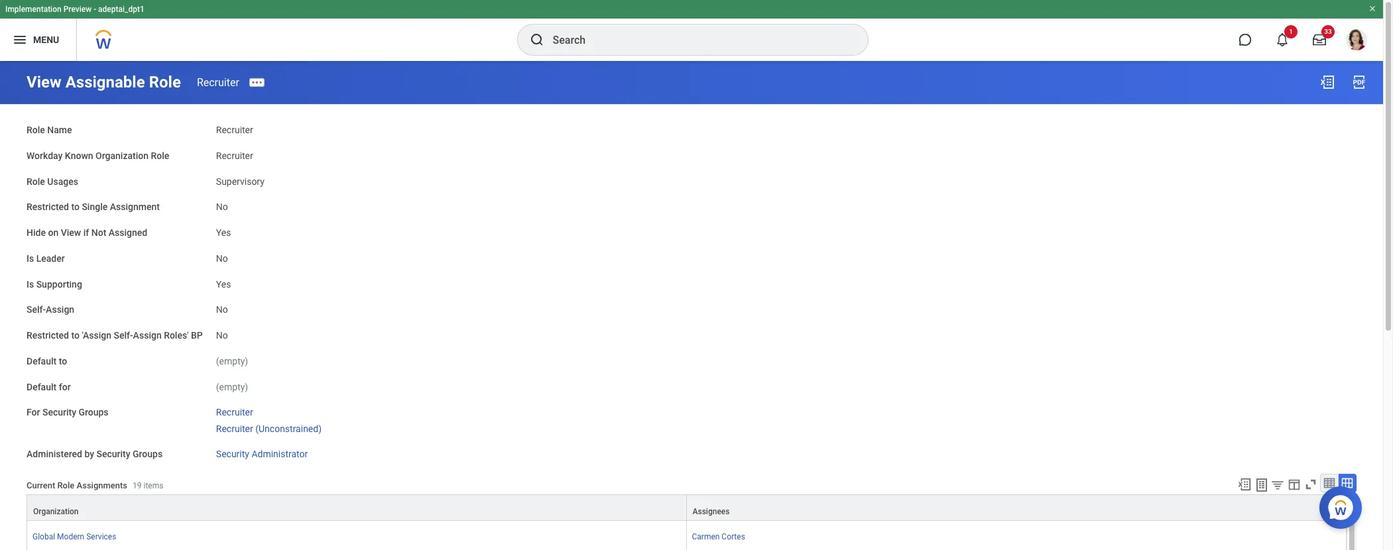 Task type: locate. For each thing, give the bounding box(es) containing it.
1 vertical spatial assign
[[133, 330, 162, 341]]

restricted to single assignment element
[[216, 194, 228, 214]]

1 vertical spatial restricted
[[27, 330, 69, 341]]

(empty) up recruiter (unconstrained) link
[[216, 382, 248, 392]]

adeptai_dpt1
[[98, 5, 144, 14]]

recruiter link up recruiter (unconstrained) link
[[216, 405, 253, 418]]

0 vertical spatial default
[[27, 356, 57, 367]]

security down the recruiter (unconstrained)
[[216, 449, 249, 459]]

1 horizontal spatial organization
[[96, 150, 149, 161]]

2 default from the top
[[27, 382, 57, 392]]

1 vertical spatial (empty)
[[216, 382, 248, 392]]

1 row from the top
[[27, 494, 1347, 521]]

assignable
[[65, 73, 145, 92]]

implementation preview -   adeptai_dpt1
[[5, 5, 144, 14]]

role up assignment
[[151, 150, 169, 161]]

2 restricted from the top
[[27, 330, 69, 341]]

single
[[82, 202, 108, 212]]

role name element
[[216, 117, 253, 136]]

1 horizontal spatial assign
[[133, 330, 162, 341]]

0 vertical spatial assign
[[46, 305, 74, 315]]

export to excel image
[[1320, 74, 1336, 90]]

recruiter link
[[197, 76, 239, 89], [216, 405, 253, 418]]

view assignable role
[[27, 73, 181, 92]]

no up is supporting element
[[216, 253, 228, 264]]

yes
[[216, 227, 231, 238], [216, 279, 231, 289]]

restricted up default to
[[27, 330, 69, 341]]

organization up "global"
[[33, 507, 79, 516]]

2 vertical spatial to
[[59, 356, 67, 367]]

1 vertical spatial yes
[[216, 279, 231, 289]]

global
[[32, 532, 55, 542]]

items
[[144, 481, 163, 491]]

to left the 'assign
[[71, 330, 80, 341]]

1 vertical spatial organization
[[33, 507, 79, 516]]

is
[[27, 253, 34, 264], [27, 279, 34, 289]]

0 horizontal spatial self-
[[27, 305, 46, 315]]

table image
[[1323, 476, 1336, 490]]

groups
[[79, 407, 108, 418], [133, 449, 163, 459]]

no right bp
[[216, 330, 228, 341]]

'assign
[[82, 330, 111, 341]]

row down assignees
[[27, 521, 1347, 550]]

recruiter up recruiter (unconstrained) link
[[216, 407, 253, 418]]

security right by
[[97, 449, 130, 459]]

restricted down role usages
[[27, 202, 69, 212]]

select to filter grid data image
[[1271, 478, 1285, 492]]

is for is supporting
[[27, 279, 34, 289]]

close environment banner image
[[1369, 5, 1377, 13]]

assignments
[[77, 481, 127, 491]]

workday
[[27, 150, 63, 161]]

1 no from the top
[[216, 202, 228, 212]]

1 vertical spatial recruiter link
[[216, 405, 253, 418]]

security
[[42, 407, 76, 418], [97, 449, 130, 459], [216, 449, 249, 459]]

no up restricted to 'assign self-assign roles' bp element
[[216, 305, 228, 315]]

no up hide on view if not assigned element
[[216, 202, 228, 212]]

modern
[[57, 532, 84, 542]]

19
[[133, 481, 142, 491]]

1 vertical spatial to
[[71, 330, 80, 341]]

is left 'supporting'
[[27, 279, 34, 289]]

assignees button
[[687, 495, 1346, 520]]

menu banner
[[0, 0, 1383, 61]]

recruiter
[[197, 76, 239, 89], [216, 125, 253, 135], [216, 150, 253, 161], [216, 407, 253, 418], [216, 424, 253, 434]]

self-
[[27, 305, 46, 315], [114, 330, 133, 341]]

0 horizontal spatial organization
[[33, 507, 79, 516]]

role left the 'name'
[[27, 125, 45, 135]]

to for 'assign
[[71, 330, 80, 341]]

recruiter for recruiter link in the items selected list
[[216, 407, 253, 418]]

recruiter up security administrator "link"
[[216, 424, 253, 434]]

role
[[149, 73, 181, 92], [27, 125, 45, 135], [151, 150, 169, 161], [27, 176, 45, 187], [57, 481, 74, 491]]

default for
[[27, 382, 71, 392]]

(empty)
[[216, 356, 248, 367], [216, 382, 248, 392]]

2 (empty) from the top
[[216, 382, 248, 392]]

0 vertical spatial yes
[[216, 227, 231, 238]]

global modern services link
[[32, 530, 116, 542]]

1 vertical spatial groups
[[133, 449, 163, 459]]

33
[[1325, 28, 1332, 35]]

0 horizontal spatial groups
[[79, 407, 108, 418]]

4 no from the top
[[216, 330, 228, 341]]

yes up the is leader element
[[216, 227, 231, 238]]

is for is leader
[[27, 253, 34, 264]]

preview
[[63, 5, 92, 14]]

assign
[[46, 305, 74, 315], [133, 330, 162, 341]]

0 vertical spatial organization
[[96, 150, 149, 161]]

hide
[[27, 227, 46, 238]]

restricted to single assignment
[[27, 202, 160, 212]]

1 vertical spatial default
[[27, 382, 57, 392]]

0 vertical spatial (empty)
[[216, 356, 248, 367]]

0 vertical spatial groups
[[79, 407, 108, 418]]

1 horizontal spatial self-
[[114, 330, 133, 341]]

row
[[27, 494, 1347, 521], [27, 521, 1347, 550]]

0 vertical spatial to
[[71, 202, 80, 212]]

toolbar inside the view assignable role main content
[[1232, 474, 1357, 494]]

default left for
[[27, 382, 57, 392]]

is supporting element
[[216, 271, 231, 291]]

self- right the 'assign
[[114, 330, 133, 341]]

1 restricted from the top
[[27, 202, 69, 212]]

0 vertical spatial self-
[[27, 305, 46, 315]]

no
[[216, 202, 228, 212], [216, 253, 228, 264], [216, 305, 228, 315], [216, 330, 228, 341]]

(empty) for default to
[[216, 356, 248, 367]]

view down menu
[[27, 73, 61, 92]]

menu
[[33, 34, 59, 45]]

supervisory element
[[216, 173, 265, 187]]

assign down 'supporting'
[[46, 305, 74, 315]]

view left if
[[61, 227, 81, 238]]

to left single
[[71, 202, 80, 212]]

workday known organization role
[[27, 150, 169, 161]]

organization right known
[[96, 150, 149, 161]]

to
[[71, 202, 80, 212], [71, 330, 80, 341], [59, 356, 67, 367]]

row containing organization
[[27, 494, 1347, 521]]

2 row from the top
[[27, 521, 1347, 550]]

restricted
[[27, 202, 69, 212], [27, 330, 69, 341]]

recruiter up "role name" element
[[197, 76, 239, 89]]

known
[[65, 150, 93, 161]]

justify image
[[12, 32, 28, 48]]

role usages
[[27, 176, 78, 187]]

1 yes from the top
[[216, 227, 231, 238]]

organization
[[96, 150, 149, 161], [33, 507, 79, 516]]

assign left roles'
[[133, 330, 162, 341]]

view
[[27, 73, 61, 92], [61, 227, 81, 238]]

3 no from the top
[[216, 305, 228, 315]]

notifications large image
[[1276, 33, 1289, 46]]

administrator
[[252, 449, 308, 459]]

recruiter link up "role name" element
[[197, 76, 239, 89]]

click to view/edit grid preferences image
[[1287, 477, 1302, 492]]

global modern services
[[32, 532, 116, 542]]

2 horizontal spatial security
[[216, 449, 249, 459]]

1 (empty) from the top
[[216, 356, 248, 367]]

if
[[83, 227, 89, 238]]

security right for
[[42, 407, 76, 418]]

row up carmen
[[27, 494, 1347, 521]]

(empty) down restricted to 'assign self-assign roles' bp element
[[216, 356, 248, 367]]

current role assignments 19 items
[[27, 481, 163, 491]]

recruiter up recruiter element
[[216, 125, 253, 135]]

1 is from the top
[[27, 253, 34, 264]]

1 vertical spatial view
[[61, 227, 81, 238]]

1 vertical spatial is
[[27, 279, 34, 289]]

is left leader
[[27, 253, 34, 264]]

self- down is supporting
[[27, 305, 46, 315]]

by
[[85, 449, 94, 459]]

groups up 'administered by security groups'
[[79, 407, 108, 418]]

recruiter for "role name" element
[[216, 125, 253, 135]]

to up for
[[59, 356, 67, 367]]

2 no from the top
[[216, 253, 228, 264]]

yes up self-assign element
[[216, 279, 231, 289]]

2 is from the top
[[27, 279, 34, 289]]

default up default for
[[27, 356, 57, 367]]

1 default from the top
[[27, 356, 57, 367]]

0 vertical spatial is
[[27, 253, 34, 264]]

current
[[27, 481, 55, 491]]

fullscreen image
[[1304, 477, 1318, 492]]

2 yes from the top
[[216, 279, 231, 289]]

default
[[27, 356, 57, 367], [27, 382, 57, 392]]

security administrator
[[216, 449, 308, 459]]

1 button
[[1268, 25, 1298, 54]]

view printable version (pdf) image
[[1352, 74, 1367, 90]]

recruiter (unconstrained)
[[216, 424, 322, 434]]

restricted to 'assign self-assign roles' bp
[[27, 330, 203, 341]]

toolbar
[[1232, 474, 1357, 494]]

security administrator link
[[216, 446, 308, 459]]

0 vertical spatial restricted
[[27, 202, 69, 212]]

1 horizontal spatial security
[[97, 449, 130, 459]]

groups up the items
[[133, 449, 163, 459]]

no for is leader
[[216, 253, 228, 264]]

recruiter for topmost recruiter link
[[197, 76, 239, 89]]

recruiter up supervisory element
[[216, 150, 253, 161]]

export to worksheets image
[[1254, 477, 1270, 493]]



Task type: describe. For each thing, give the bounding box(es) containing it.
default for default for
[[27, 382, 57, 392]]

33 button
[[1305, 25, 1335, 54]]

carmen
[[692, 532, 720, 542]]

recruiter (unconstrained) link
[[216, 421, 322, 434]]

(empty) for default for
[[216, 382, 248, 392]]

0 vertical spatial view
[[27, 73, 61, 92]]

0 horizontal spatial security
[[42, 407, 76, 418]]

role right current
[[57, 481, 74, 491]]

organization button
[[27, 495, 686, 520]]

not
[[91, 227, 106, 238]]

yes for hide on view if not assigned
[[216, 227, 231, 238]]

1 vertical spatial self-
[[114, 330, 133, 341]]

self-assign element
[[216, 297, 228, 316]]

recruiter element
[[216, 148, 253, 161]]

yes for is supporting
[[216, 279, 231, 289]]

supporting
[[36, 279, 82, 289]]

leader
[[36, 253, 65, 264]]

assignment
[[110, 202, 160, 212]]

search image
[[529, 32, 545, 48]]

bp
[[191, 330, 203, 341]]

-
[[94, 5, 96, 14]]

assignees
[[693, 507, 730, 516]]

name
[[47, 125, 72, 135]]

restricted for restricted to single assignment
[[27, 202, 69, 212]]

for
[[59, 382, 71, 392]]

carmen cortes
[[692, 532, 745, 542]]

to for single
[[71, 202, 80, 212]]

recruiter link inside items selected list
[[216, 405, 253, 418]]

restricted for restricted to 'assign self-assign roles' bp
[[27, 330, 69, 341]]

hide on view if not assigned element
[[216, 220, 231, 239]]

role right assignable
[[149, 73, 181, 92]]

default for default to
[[27, 356, 57, 367]]

hide on view if not assigned
[[27, 227, 147, 238]]

export to excel image
[[1237, 477, 1252, 492]]

row containing global modern services
[[27, 521, 1347, 550]]

Search Workday  search field
[[553, 25, 841, 54]]

inbox large image
[[1313, 33, 1326, 46]]

default to
[[27, 356, 67, 367]]

self-assign
[[27, 305, 74, 315]]

no for restricted to single assignment
[[216, 202, 228, 212]]

services
[[86, 532, 116, 542]]

on
[[48, 227, 58, 238]]

role name
[[27, 125, 72, 135]]

no for restricted to 'assign self-assign roles' bp
[[216, 330, 228, 341]]

is leader element
[[216, 245, 228, 265]]

view assignable role main content
[[0, 61, 1383, 550]]

is leader
[[27, 253, 65, 264]]

items selected list
[[216, 405, 343, 436]]

organization inside popup button
[[33, 507, 79, 516]]

0 horizontal spatial assign
[[46, 305, 74, 315]]

0 vertical spatial recruiter link
[[197, 76, 239, 89]]

for
[[27, 407, 40, 418]]

recruiter for recruiter (unconstrained)
[[216, 424, 253, 434]]

security inside security administrator "link"
[[216, 449, 249, 459]]

carmen cortes link
[[692, 530, 745, 542]]

assigned
[[109, 227, 147, 238]]

restricted to 'assign self-assign roles' bp element
[[216, 322, 228, 342]]

administered
[[27, 449, 82, 459]]

recruiter for recruiter element
[[216, 150, 253, 161]]

menu button
[[0, 19, 76, 61]]

profile logan mcneil image
[[1346, 29, 1367, 53]]

1
[[1289, 28, 1293, 35]]

1 horizontal spatial groups
[[133, 449, 163, 459]]

supervisory
[[216, 176, 265, 187]]

expand table image
[[1341, 476, 1354, 490]]

cortes
[[722, 532, 745, 542]]

(unconstrained)
[[255, 424, 322, 434]]

no for self-assign
[[216, 305, 228, 315]]

roles'
[[164, 330, 189, 341]]

role left usages at the top
[[27, 176, 45, 187]]

is supporting
[[27, 279, 82, 289]]

for security groups
[[27, 407, 108, 418]]

implementation
[[5, 5, 61, 14]]

administered by security groups
[[27, 449, 163, 459]]

usages
[[47, 176, 78, 187]]



Task type: vqa. For each thing, say whether or not it's contained in the screenshot.


